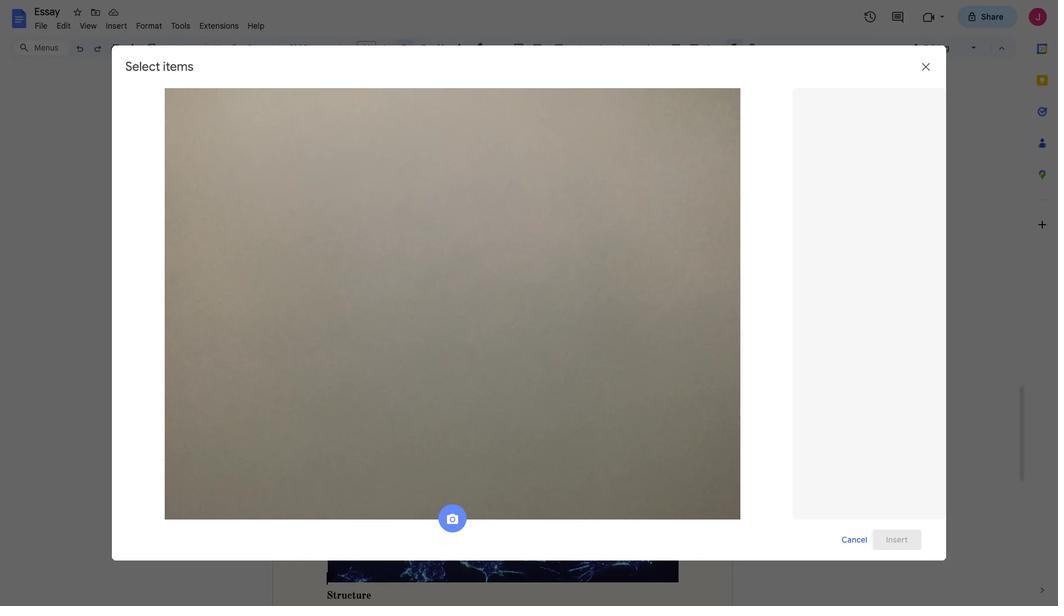 Task type: describe. For each thing, give the bounding box(es) containing it.
main toolbar
[[70, 0, 761, 319]]

menu bar inside menu bar banner
[[30, 15, 269, 33]]

tab list inside menu bar banner
[[1027, 33, 1058, 575]]

share. private to only me. image
[[967, 12, 977, 22]]

Star checkbox
[[70, 4, 85, 20]]



Task type: vqa. For each thing, say whether or not it's contained in the screenshot.
menus Field
yes



Task type: locate. For each thing, give the bounding box(es) containing it.
menu bar banner
[[0, 0, 1058, 607]]

Menus field
[[14, 40, 70, 56]]

menu bar
[[30, 15, 269, 33]]

tab list
[[1027, 33, 1058, 575]]

application
[[0, 0, 1058, 607]]

Rename text field
[[30, 4, 66, 18]]



